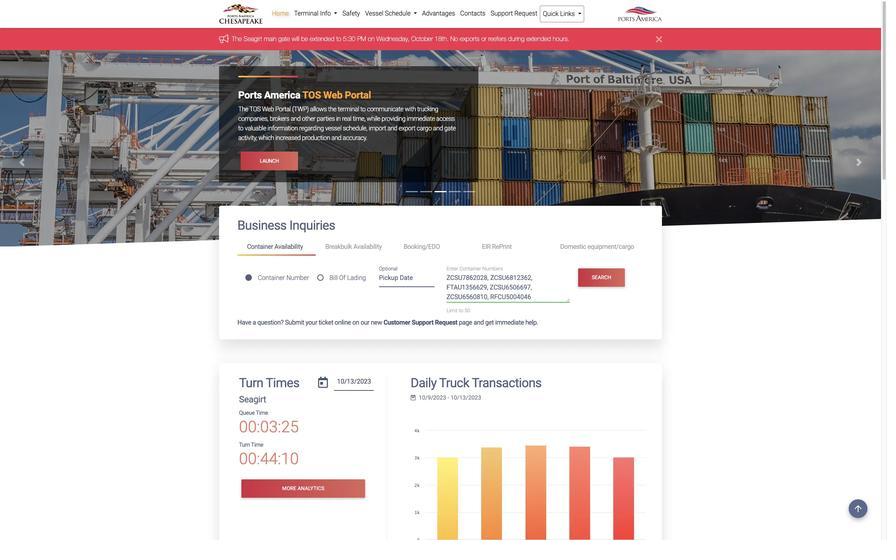 Task type: vqa. For each thing, say whether or not it's contained in the screenshot.
Container Number's 'container'
yes



Task type: locate. For each thing, give the bounding box(es) containing it.
will
[[292, 35, 300, 42]]

reprint
[[493, 243, 512, 251]]

1 horizontal spatial request
[[515, 10, 538, 17]]

seagirt left main
[[244, 35, 262, 42]]

which
[[259, 134, 274, 142]]

1 horizontal spatial web
[[324, 90, 343, 101]]

0 horizontal spatial tos
[[250, 106, 261, 113]]

time inside turn time 00:44:10
[[251, 442, 263, 449]]

None text field
[[334, 376, 374, 391]]

tos
[[303, 90, 321, 101], [250, 106, 261, 113]]

customer support request link
[[384, 319, 458, 327]]

to left 5:30 at the top of the page
[[337, 35, 342, 42]]

1 vertical spatial immediate
[[496, 319, 524, 327]]

0 vertical spatial tos
[[303, 90, 321, 101]]

main content
[[213, 206, 669, 541]]

during
[[509, 35, 525, 42]]

communicate
[[367, 106, 404, 113]]

tos web portal image
[[0, 50, 882, 431]]

0 horizontal spatial request
[[435, 319, 458, 327]]

the inside the tos web portal (twp) allows the terminal to communicate with trucking companies,                         brokers and other parties in real time, while providing immediate access to valuable                         information regarding vessel schedule, import and export cargo and gate activity, which increased production and accuracy.
[[238, 106, 248, 113]]

home
[[272, 10, 289, 17]]

1 turn from the top
[[239, 376, 263, 391]]

time up 00:44:10
[[251, 442, 263, 449]]

0 vertical spatial immediate
[[407, 115, 435, 123]]

1 horizontal spatial portal
[[345, 90, 371, 101]]

container left the 'number'
[[258, 274, 285, 282]]

0 vertical spatial seagirt
[[244, 35, 262, 42]]

on right the pm
[[368, 35, 375, 42]]

availability inside breakbulk availability link
[[354, 243, 382, 251]]

turn for turn time 00:44:10
[[239, 442, 250, 449]]

10/13/2023
[[451, 395, 482, 402]]

seagirt up the "queue"
[[239, 395, 266, 405]]

web up brokers
[[262, 106, 274, 113]]

1 vertical spatial request
[[435, 319, 458, 327]]

the
[[232, 35, 242, 42], [238, 106, 248, 113]]

immediate up cargo
[[407, 115, 435, 123]]

0 horizontal spatial web
[[262, 106, 274, 113]]

safety link
[[340, 6, 363, 22]]

gate down access
[[445, 125, 456, 132]]

domestic equipment/cargo
[[561, 243, 635, 251]]

daily
[[411, 376, 437, 391]]

0 horizontal spatial gate
[[279, 35, 290, 42]]

support right customer
[[412, 319, 434, 327]]

ports america tos web portal
[[238, 90, 371, 101]]

0 vertical spatial on
[[368, 35, 375, 42]]

1 vertical spatial tos
[[250, 106, 261, 113]]

0 vertical spatial turn
[[239, 376, 263, 391]]

support
[[491, 10, 513, 17], [412, 319, 434, 327]]

tos up allows
[[303, 90, 321, 101]]

1 vertical spatial portal
[[276, 106, 291, 113]]

more analytics
[[282, 486, 325, 492]]

a
[[253, 319, 256, 327]]

container for container availability
[[247, 243, 273, 251]]

or
[[482, 35, 487, 42]]

turn time 00:44:10
[[239, 442, 299, 469]]

eir reprint
[[482, 243, 512, 251]]

1 horizontal spatial gate
[[445, 125, 456, 132]]

seagirt
[[244, 35, 262, 42], [239, 395, 266, 405]]

extended right during
[[527, 35, 552, 42]]

advantages
[[422, 10, 456, 17]]

the for the tos web portal (twp) allows the terminal to communicate with trucking companies,                         brokers and other parties in real time, while providing immediate access to valuable                         information regarding vessel schedule, import and export cargo and gate activity, which increased production and accuracy.
[[238, 106, 248, 113]]

0 horizontal spatial portal
[[276, 106, 291, 113]]

container down business
[[247, 243, 273, 251]]

limit
[[447, 308, 458, 314]]

valuable
[[245, 125, 266, 132]]

1 vertical spatial turn
[[239, 442, 250, 449]]

turn inside turn time 00:44:10
[[239, 442, 250, 449]]

2 vertical spatial container
[[258, 274, 285, 282]]

availability down business inquiries
[[275, 243, 303, 251]]

Optional text field
[[379, 272, 435, 288]]

submit
[[285, 319, 304, 327]]

portal up terminal
[[345, 90, 371, 101]]

of
[[339, 274, 346, 282]]

web
[[324, 90, 343, 101], [262, 106, 274, 113]]

(twp)
[[292, 106, 309, 113]]

domestic equipment/cargo link
[[551, 240, 644, 255]]

10/9/2023
[[419, 395, 447, 402]]

0 horizontal spatial immediate
[[407, 115, 435, 123]]

vessel
[[365, 10, 384, 17]]

and down access
[[433, 125, 443, 132]]

0 vertical spatial container
[[247, 243, 273, 251]]

1 vertical spatial gate
[[445, 125, 456, 132]]

gate left will on the left
[[279, 35, 290, 42]]

2 availability from the left
[[354, 243, 382, 251]]

container availability
[[247, 243, 303, 251]]

the left main
[[232, 35, 242, 42]]

time right the "queue"
[[256, 410, 268, 417]]

00:03:25
[[239, 418, 299, 437]]

to
[[337, 35, 342, 42], [361, 106, 366, 113], [238, 125, 244, 132], [459, 308, 464, 314]]

1 horizontal spatial on
[[368, 35, 375, 42]]

availability inside container availability link
[[275, 243, 303, 251]]

2 turn from the top
[[239, 442, 250, 449]]

get
[[486, 319, 494, 327]]

transactions
[[472, 376, 542, 391]]

time inside the queue time 00:03:25
[[256, 410, 268, 417]]

1 horizontal spatial tos
[[303, 90, 321, 101]]

safety
[[343, 10, 360, 17]]

0 vertical spatial web
[[324, 90, 343, 101]]

turn up the "queue"
[[239, 376, 263, 391]]

question?
[[258, 319, 284, 327]]

and
[[291, 115, 301, 123], [388, 125, 398, 132], [433, 125, 443, 132], [332, 134, 342, 142], [474, 319, 484, 327]]

the for the seagirt main gate will be extended to 5:30 pm on wednesday, october 18th.  no exports or reefers during extended hours.
[[232, 35, 242, 42]]

turn times
[[239, 376, 300, 391]]

accuracy.
[[343, 134, 368, 142]]

0 horizontal spatial on
[[353, 319, 360, 327]]

request down limit
[[435, 319, 458, 327]]

0 vertical spatial time
[[256, 410, 268, 417]]

1 vertical spatial support
[[412, 319, 434, 327]]

1 availability from the left
[[275, 243, 303, 251]]

portal
[[345, 90, 371, 101], [276, 106, 291, 113]]

providing
[[382, 115, 406, 123]]

and left the get
[[474, 319, 484, 327]]

tos up companies,
[[250, 106, 261, 113]]

go to top image
[[850, 500, 868, 519]]

availability right breakbulk
[[354, 243, 382, 251]]

1 horizontal spatial availability
[[354, 243, 382, 251]]

eir
[[482, 243, 491, 251]]

contacts
[[461, 10, 486, 17]]

the inside alert
[[232, 35, 242, 42]]

1 vertical spatial time
[[251, 442, 263, 449]]

00:44:10
[[239, 450, 299, 469]]

immediate
[[407, 115, 435, 123], [496, 319, 524, 327]]

container right enter
[[460, 266, 482, 272]]

0 vertical spatial portal
[[345, 90, 371, 101]]

portal up brokers
[[276, 106, 291, 113]]

parties
[[317, 115, 335, 123]]

while
[[367, 115, 381, 123]]

calendar day image
[[318, 377, 328, 388]]

1 vertical spatial the
[[238, 106, 248, 113]]

0 vertical spatial gate
[[279, 35, 290, 42]]

0 vertical spatial request
[[515, 10, 538, 17]]

activity,
[[238, 134, 257, 142]]

0 horizontal spatial availability
[[275, 243, 303, 251]]

close image
[[657, 35, 663, 44]]

the up companies,
[[238, 106, 248, 113]]

limit to 50
[[447, 308, 471, 314]]

other
[[302, 115, 316, 123]]

availability for container availability
[[275, 243, 303, 251]]

home link
[[270, 6, 292, 22]]

on inside alert
[[368, 35, 375, 42]]

ports
[[238, 90, 262, 101]]

1 horizontal spatial support
[[491, 10, 513, 17]]

daily truck transactions
[[411, 376, 542, 391]]

online
[[335, 319, 351, 327]]

real
[[342, 115, 352, 123]]

0 vertical spatial the
[[232, 35, 242, 42]]

1 horizontal spatial extended
[[527, 35, 552, 42]]

the
[[328, 106, 337, 113]]

on left our
[[353, 319, 360, 327]]

info
[[320, 10, 331, 17]]

Enter Container Numbers text field
[[447, 274, 570, 303]]

support request link
[[489, 6, 540, 22]]

america
[[264, 90, 301, 101]]

our
[[361, 319, 370, 327]]

1 vertical spatial web
[[262, 106, 274, 113]]

0 horizontal spatial support
[[412, 319, 434, 327]]

immediate right the get
[[496, 319, 524, 327]]

turn up 00:44:10
[[239, 442, 250, 449]]

extended right be
[[310, 35, 335, 42]]

1 extended from the left
[[310, 35, 335, 42]]

seagirt inside alert
[[244, 35, 262, 42]]

customer
[[384, 319, 411, 327]]

turn
[[239, 376, 263, 391], [239, 442, 250, 449]]

web up the
[[324, 90, 343, 101]]

the seagirt main gate will be extended to 5:30 pm on wednesday, october 18th.  no exports or reefers during extended hours. alert
[[0, 28, 882, 50]]

to inside alert
[[337, 35, 342, 42]]

support up reefers
[[491, 10, 513, 17]]

0 horizontal spatial extended
[[310, 35, 335, 42]]

the seagirt main gate will be extended to 5:30 pm on wednesday, october 18th.  no exports or reefers during extended hours. link
[[232, 35, 570, 42]]

october
[[412, 35, 433, 42]]

request left the quick
[[515, 10, 538, 17]]

and down (twp)
[[291, 115, 301, 123]]

queue
[[239, 410, 255, 417]]



Task type: describe. For each thing, give the bounding box(es) containing it.
container availability link
[[238, 240, 316, 256]]

turn for turn times
[[239, 376, 263, 391]]

regarding
[[299, 125, 324, 132]]

search button
[[579, 269, 626, 287]]

vessel
[[325, 125, 342, 132]]

terminal
[[338, 106, 359, 113]]

quick
[[543, 10, 559, 18]]

1 vertical spatial on
[[353, 319, 360, 327]]

container for container number
[[258, 274, 285, 282]]

calendar week image
[[411, 395, 416, 401]]

quick links
[[543, 10, 577, 18]]

the tos web portal (twp) allows the terminal to communicate with trucking companies,                         brokers and other parties in real time, while providing immediate access to valuable                         information regarding vessel schedule, import and export cargo and gate activity, which increased production and accuracy.
[[238, 106, 456, 142]]

have
[[238, 319, 251, 327]]

cargo
[[417, 125, 432, 132]]

reefers
[[489, 35, 507, 42]]

companies,
[[238, 115, 269, 123]]

schedule
[[385, 10, 411, 17]]

booking/edo link
[[394, 240, 473, 255]]

have a question? submit your ticket online on our new customer support request page and get immediate help.
[[238, 319, 539, 327]]

more analytics link
[[242, 480, 365, 499]]

time for 00:44:10
[[251, 442, 263, 449]]

to up time,
[[361, 106, 366, 113]]

time,
[[353, 115, 366, 123]]

2 extended from the left
[[527, 35, 552, 42]]

links
[[561, 10, 575, 18]]

search
[[592, 275, 612, 281]]

trucking
[[418, 106, 439, 113]]

portal inside the tos web portal (twp) allows the terminal to communicate with trucking companies,                         brokers and other parties in real time, while providing immediate access to valuable                         information regarding vessel schedule, import and export cargo and gate activity, which increased production and accuracy.
[[276, 106, 291, 113]]

launch link
[[241, 152, 298, 170]]

contacts link
[[458, 6, 489, 22]]

to left 50
[[459, 308, 464, 314]]

terminal info link
[[292, 6, 340, 22]]

business inquiries
[[238, 218, 335, 233]]

optional
[[379, 266, 398, 272]]

brokers
[[270, 115, 290, 123]]

vessel schedule link
[[363, 6, 420, 22]]

50
[[465, 308, 471, 314]]

with
[[405, 106, 416, 113]]

main content containing 00:03:25
[[213, 206, 669, 541]]

launch
[[260, 158, 279, 164]]

18th.
[[435, 35, 449, 42]]

exports
[[460, 35, 480, 42]]

wednesday,
[[377, 35, 410, 42]]

bullhorn image
[[219, 34, 232, 43]]

vessel schedule
[[365, 10, 413, 17]]

queue time 00:03:25
[[239, 410, 299, 437]]

equipment/cargo
[[588, 243, 635, 251]]

availability for breakbulk availability
[[354, 243, 382, 251]]

domestic
[[561, 243, 587, 251]]

eir reprint link
[[473, 240, 551, 255]]

numbers
[[483, 266, 504, 272]]

to up activity,
[[238, 125, 244, 132]]

1 horizontal spatial immediate
[[496, 319, 524, 327]]

production
[[302, 134, 330, 142]]

number
[[287, 274, 309, 282]]

1 vertical spatial container
[[460, 266, 482, 272]]

tos inside the tos web portal (twp) allows the terminal to communicate with trucking companies,                         brokers and other parties in real time, while providing immediate access to valuable                         information regarding vessel schedule, import and export cargo and gate activity, which increased production and accuracy.
[[250, 106, 261, 113]]

and down providing
[[388, 125, 398, 132]]

pm
[[358, 35, 366, 42]]

0 vertical spatial support
[[491, 10, 513, 17]]

truck
[[440, 376, 470, 391]]

ticket
[[319, 319, 334, 327]]

and down vessel
[[332, 134, 342, 142]]

gate inside the tos web portal (twp) allows the terminal to communicate with trucking companies,                         brokers and other parties in real time, while providing immediate access to valuable                         information regarding vessel schedule, import and export cargo and gate activity, which increased production and accuracy.
[[445, 125, 456, 132]]

lading
[[347, 274, 366, 282]]

web inside the tos web portal (twp) allows the terminal to communicate with trucking companies,                         brokers and other parties in real time, while providing immediate access to valuable                         information regarding vessel schedule, import and export cargo and gate activity, which increased production and accuracy.
[[262, 106, 274, 113]]

time for 00:03:25
[[256, 410, 268, 417]]

the seagirt main gate will be extended to 5:30 pm on wednesday, october 18th.  no exports or reefers during extended hours.
[[232, 35, 570, 42]]

terminal info
[[294, 10, 333, 17]]

enter container numbers
[[447, 266, 504, 272]]

advantages link
[[420, 6, 458, 22]]

your
[[306, 319, 318, 327]]

hours.
[[553, 35, 570, 42]]

increased
[[276, 134, 301, 142]]

1 vertical spatial seagirt
[[239, 395, 266, 405]]

page
[[459, 319, 473, 327]]

allows
[[310, 106, 327, 113]]

analytics
[[298, 486, 325, 492]]

immediate inside the tos web portal (twp) allows the terminal to communicate with trucking companies,                         brokers and other parties in real time, while providing immediate access to valuable                         information regarding vessel schedule, import and export cargo and gate activity, which increased production and accuracy.
[[407, 115, 435, 123]]

gate inside alert
[[279, 35, 290, 42]]

more
[[282, 486, 297, 492]]

business
[[238, 218, 287, 233]]

5:30
[[343, 35, 356, 42]]

container number
[[258, 274, 309, 282]]

inquiries
[[290, 218, 335, 233]]

quick links link
[[540, 6, 585, 22]]

import
[[369, 125, 386, 132]]

export
[[399, 125, 416, 132]]

schedule,
[[343, 125, 368, 132]]

breakbulk availability
[[326, 243, 382, 251]]

terminal
[[294, 10, 319, 17]]

main
[[264, 35, 277, 42]]

breakbulk
[[326, 243, 352, 251]]

bill
[[330, 274, 338, 282]]

enter
[[447, 266, 459, 272]]



